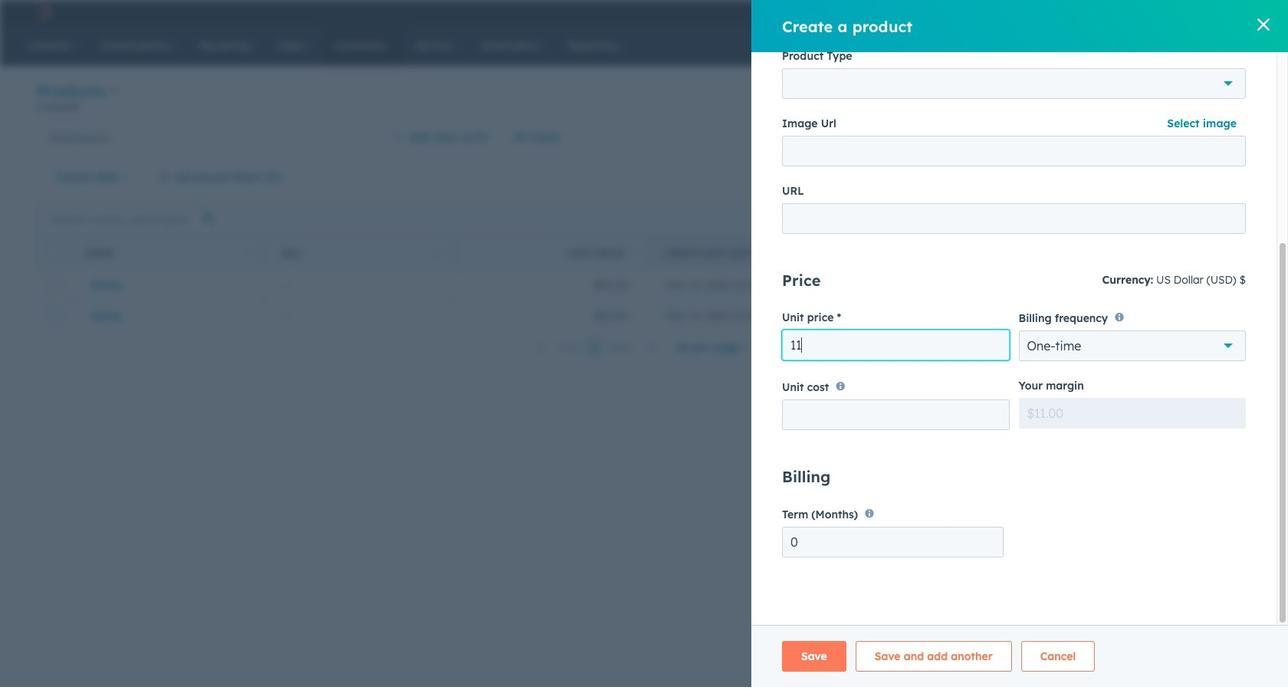 Task type: describe. For each thing, give the bounding box(es) containing it.
close image
[[1258, 18, 1270, 31]]

2 press to sort. element from the left
[[436, 247, 442, 260]]

marketplaces image
[[1063, 7, 1077, 21]]



Task type: vqa. For each thing, say whether or not it's contained in the screenshot.
dialog
yes



Task type: locate. For each thing, give the bounding box(es) containing it.
None text field
[[782, 136, 1247, 166], [1019, 398, 1247, 429], [782, 399, 1010, 430], [782, 136, 1247, 166], [1019, 398, 1247, 429], [782, 399, 1010, 430]]

dialog
[[752, 0, 1289, 687]]

press to sort. element
[[244, 247, 250, 260], [436, 247, 442, 260], [629, 247, 635, 260]]

2 horizontal spatial press to sort. element
[[629, 247, 635, 260]]

3 press to sort. element from the left
[[629, 247, 635, 260]]

1 press to sort. element from the left
[[244, 247, 250, 260]]

None text field
[[782, 203, 1247, 234], [782, 330, 1010, 361], [782, 203, 1247, 234], [782, 330, 1010, 361]]

0 horizontal spatial press to sort. image
[[436, 247, 442, 257]]

1 press to sort. image from the left
[[436, 247, 442, 257]]

1 horizontal spatial press to sort. image
[[629, 247, 635, 257]]

press to sort. image
[[244, 247, 250, 257]]

Search name, description, or SKU search field
[[41, 205, 227, 233]]

Search HubSpot search field
[[1062, 32, 1235, 58]]

press to sort. image
[[436, 247, 442, 257], [629, 247, 635, 257]]

1 horizontal spatial press to sort. element
[[436, 247, 442, 260]]

banner
[[37, 80, 1252, 122]]

menu
[[951, 0, 1270, 25]]

None text field
[[782, 527, 1004, 558]]

john smith image
[[1179, 5, 1192, 19]]

0 horizontal spatial press to sort. element
[[244, 247, 250, 260]]

2 press to sort. image from the left
[[629, 247, 635, 257]]

pagination navigation
[[528, 337, 667, 358]]



